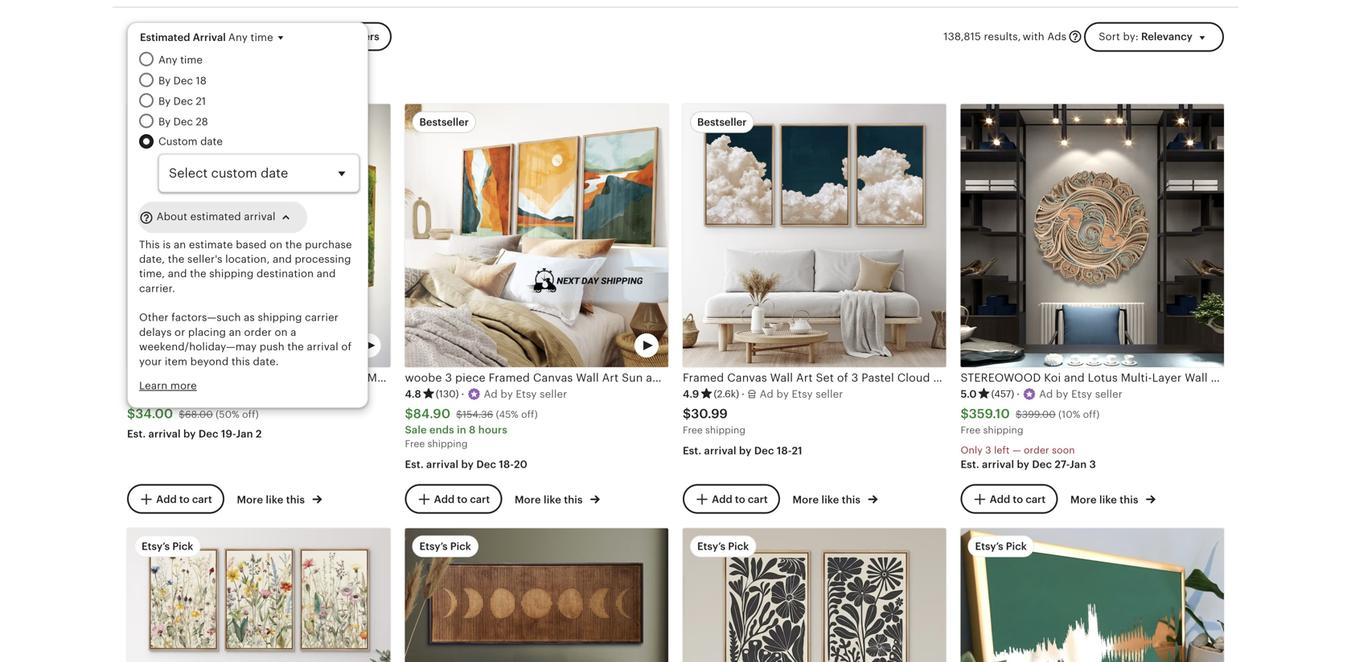 Task type: describe. For each thing, give the bounding box(es) containing it.
$ inside "$ 34.00 $ 68.00 (50% off)"
[[179, 409, 185, 420]]

more like this for 359.10
[[1070, 494, 1141, 506]]

add for 34.00
[[156, 494, 177, 506]]

$ 30.99 free shipping
[[683, 407, 745, 436]]

more for 84.90
[[515, 494, 541, 506]]

time,
[[139, 268, 165, 280]]

by dec 21
[[158, 95, 206, 107]]

shipping inside $ 30.99 free shipping
[[705, 425, 745, 436]]

(457)
[[991, 389, 1014, 400]]

shipping inside other factors—such as shipping carrier delays or placing an order on a weekend/holiday—may push the arrival of your item beyond this date.
[[258, 312, 302, 324]]

19-
[[221, 428, 236, 440]]

· for 84.90
[[461, 388, 464, 400]]

1 vertical spatial 3
[[1089, 459, 1096, 471]]

add for 359.10
[[990, 494, 1010, 506]]

free inside $ 30.99 free shipping
[[683, 425, 703, 436]]

hours
[[478, 424, 507, 436]]

or
[[175, 326, 185, 338]]

$ 359.10 $ 399.00 (10% off) free shipping
[[961, 407, 1100, 436]]

this is an estimate based on the purchase date, the seller's location, and processing time, and the shipping destination and carrier.
[[139, 239, 352, 295]]

location,
[[225, 253, 270, 265]]

framed wooden wall art moon phases, boho rustic, geometric line art, minimalist design, celestial, lunar eclipse,living room above bed decor image
[[405, 529, 668, 663]]

3 etsy's pick from the left
[[697, 541, 749, 553]]

ends
[[429, 424, 454, 436]]

$ right 359.10
[[1016, 409, 1022, 420]]

cart for 84.90
[[470, 494, 490, 506]]

by:
[[1123, 30, 1139, 42]]

custom date
[[158, 136, 223, 148]]

cart for 359.10
[[1026, 494, 1046, 506]]

time inside select an estimated delivery date option group
[[180, 54, 203, 66]]

factors—such
[[171, 312, 241, 324]]

more like this for 84.90
[[515, 494, 585, 506]]

by for by dec 28
[[158, 116, 171, 128]]

add to cart button for 84.90
[[405, 484, 502, 514]]

arrival down ends
[[426, 459, 459, 471]]

3 add to cart from the left
[[712, 494, 768, 506]]

0 horizontal spatial 3
[[985, 445, 991, 456]]

add to cart for 84.90
[[434, 494, 490, 506]]

by dec 18
[[158, 75, 206, 87]]

moss wall art | moss wall decor | preserved moss art framed | moss wall sets | moss no maintenance required moss "living" wall  ~ "moss mix" image
[[127, 104, 390, 368]]

(1.1k)
[[157, 389, 178, 400]]

2 bestseller from the left
[[697, 116, 747, 128]]

off) for 359.10
[[1083, 409, 1100, 420]]

in
[[457, 424, 466, 436]]

destination
[[256, 268, 314, 280]]

other
[[139, 312, 169, 324]]

4.7
[[127, 388, 142, 400]]

18- for 30.99
[[777, 445, 792, 457]]

all
[[333, 31, 346, 43]]

framed canvas wall art set abstract floral botanical prints minimalist modern art boho wall decor image
[[683, 529, 946, 663]]

any time link
[[158, 52, 359, 68]]

delays
[[139, 326, 172, 338]]

(130)
[[436, 389, 459, 400]]

0 horizontal spatial and
[[168, 268, 187, 280]]

beyond
[[190, 356, 229, 368]]

4 pick from the left
[[1006, 541, 1027, 553]]

$ 34.00 $ 68.00 (50% off)
[[127, 407, 259, 422]]

more like this for 34.00
[[237, 494, 308, 506]]

(50%
[[216, 409, 240, 420]]

18- for 84.90
[[499, 459, 514, 471]]

28
[[196, 116, 208, 128]]

about
[[156, 211, 187, 223]]

based
[[236, 239, 267, 251]]

learn more
[[139, 380, 197, 392]]

more like this link for 84.90
[[515, 491, 600, 507]]

—
[[1012, 445, 1021, 456]]

this for 359.10
[[1120, 494, 1138, 506]]

68.00
[[185, 409, 213, 420]]

seller's
[[187, 253, 222, 265]]

8
[[469, 424, 476, 436]]

2 etsy's from the left
[[419, 541, 448, 553]]

custom
[[158, 136, 198, 148]]

free inside $ 84.90 $ 154.36 (45% off) sale ends in 8 hours free shipping
[[405, 439, 425, 450]]

weekend/holiday—may
[[139, 341, 257, 353]]

(45%
[[496, 409, 519, 420]]

off) for 84.90
[[521, 409, 538, 420]]

3 · from the left
[[742, 388, 745, 400]]

a
[[291, 326, 296, 338]]

like for 34.00
[[266, 494, 283, 506]]

with
[[1023, 30, 1044, 42]]

· for 359.10
[[1017, 388, 1020, 400]]

add to cart for 359.10
[[990, 494, 1046, 506]]

only 3 left — order soon est. arrival by dec 27-jan 3
[[961, 445, 1096, 471]]

placing
[[188, 326, 226, 338]]

add for 84.90
[[434, 494, 455, 506]]

0 vertical spatial jan
[[236, 428, 253, 440]]

(10%
[[1058, 409, 1080, 420]]

dec inside only 3 left — order soon est. arrival by dec 27-jan 3
[[1032, 459, 1052, 471]]

the down seller's
[[190, 268, 206, 280]]

to for 84.90
[[457, 494, 467, 506]]

3 like from the left
[[821, 494, 839, 506]]

138,815
[[943, 30, 981, 42]]

date.
[[253, 356, 279, 368]]

product video element for the moss wall art | moss wall decor | preserved moss art framed | moss wall sets | moss no maintenance required moss "living" wall  ~ "moss mix" image
[[127, 104, 390, 368]]

more
[[170, 380, 197, 392]]

personalised wall art favourite song print gift sound waves gold silver copper foil, any song, any colour scheme image
[[961, 529, 1224, 663]]

2 etsy's pick link from the left
[[405, 529, 668, 663]]

purchase
[[305, 239, 352, 251]]

est. arrival by dec 19-jan 2
[[127, 428, 262, 440]]

1 etsy's pick link from the left
[[127, 529, 390, 663]]

jan inside only 3 left — order soon est. arrival by dec 27-jan 3
[[1070, 459, 1087, 471]]

off) for 34.00
[[242, 409, 259, 420]]

carrier.
[[139, 283, 175, 295]]

3 add to cart button from the left
[[683, 484, 780, 514]]

est. for est. arrival by dec 18-21
[[683, 445, 701, 457]]

4.8
[[405, 388, 421, 400]]

all filters button
[[304, 22, 391, 51]]

framed canvas wall art set of 3 pastel cloud navy blue sky nature landscape prints minimalist modern art nature wall decor image
[[683, 104, 946, 368]]

any inside select an estimated delivery date option group
[[158, 54, 177, 66]]

27-
[[1055, 459, 1070, 471]]

estimated
[[190, 211, 241, 223]]

stereowood koi and lotus multi-layer wall art, large geometric wood wall art, mandala laser cut, 3d wood wall art, laser cut arts and crafts image
[[961, 104, 1224, 368]]

3 more from the left
[[793, 494, 819, 506]]

estimated arrival any time
[[140, 31, 273, 43]]

arrival inside only 3 left — order soon est. arrival by dec 27-jan 3
[[982, 459, 1014, 471]]

the up destination
[[285, 239, 302, 251]]

18
[[196, 75, 206, 87]]

free inside $ 359.10 $ 399.00 (10% off) free shipping
[[961, 425, 981, 436]]

$ 84.90 $ 154.36 (45% off) sale ends in 8 hours free shipping
[[405, 407, 538, 450]]

left
[[994, 445, 1010, 456]]

this
[[139, 239, 160, 251]]

by for dec 19-jan 2
[[183, 428, 196, 440]]

30.99
[[691, 407, 728, 422]]

1 etsy's pick from the left
[[142, 541, 193, 553]]

by dec 21 link
[[158, 93, 359, 109]]

estimate
[[189, 239, 233, 251]]

84.90
[[413, 407, 451, 422]]

1 horizontal spatial any
[[228, 31, 248, 43]]

3 pick from the left
[[728, 541, 749, 553]]

20
[[514, 459, 527, 471]]



Task type: vqa. For each thing, say whether or not it's contained in the screenshot.
the Est. arrival by Dec 18-27
no



Task type: locate. For each thing, give the bounding box(es) containing it.
more down soon
[[1070, 494, 1097, 506]]

add down est. arrival by dec 19-jan 2
[[156, 494, 177, 506]]

sale
[[405, 424, 427, 436]]

4 add from the left
[[990, 494, 1010, 506]]

21 inside by dec 21 link
[[196, 95, 206, 107]]

by dec 28 link
[[158, 114, 359, 130]]

an
[[174, 239, 186, 251], [229, 326, 241, 338]]

by
[[183, 428, 196, 440], [739, 445, 752, 457], [1017, 459, 1029, 471], [461, 459, 474, 471]]

2
[[256, 428, 262, 440]]

2 vertical spatial by
[[158, 116, 171, 128]]

1 vertical spatial on
[[275, 326, 288, 338]]

product video element for personalised wall art favourite song print gift sound waves gold silver copper foil, any song, any colour scheme image
[[961, 529, 1224, 663]]

by down —
[[1017, 459, 1029, 471]]

1 horizontal spatial free
[[683, 425, 703, 436]]

more down est. arrival by dec 18-21
[[793, 494, 819, 506]]

·
[[181, 388, 184, 400], [461, 388, 464, 400], [742, 388, 745, 400], [1017, 388, 1020, 400]]

18-
[[777, 445, 792, 457], [499, 459, 514, 471]]

any down estimated
[[158, 54, 177, 66]]

1 horizontal spatial an
[[229, 326, 241, 338]]

other factors—such as shipping carrier delays or placing an order on a weekend/holiday—may push the arrival of your item beyond this date.
[[139, 312, 352, 368]]

shipping down 30.99
[[705, 425, 745, 436]]

by up custom
[[158, 116, 171, 128]]

and down processing
[[317, 268, 336, 280]]

est. down 34.00
[[127, 428, 146, 440]]

arrival
[[244, 211, 276, 223], [307, 341, 338, 353], [148, 428, 181, 440], [704, 445, 736, 457], [982, 459, 1014, 471], [426, 459, 459, 471]]

any right arrival
[[228, 31, 248, 43]]

3 right 27-
[[1089, 459, 1096, 471]]

add to cart button for 359.10
[[961, 484, 1058, 514]]

more
[[237, 494, 263, 506], [515, 494, 541, 506], [793, 494, 819, 506], [1070, 494, 1097, 506]]

3 off) from the left
[[1083, 409, 1100, 420]]

add to cart button
[[127, 484, 224, 514], [405, 484, 502, 514], [683, 484, 780, 514], [961, 484, 1058, 514]]

add to cart button down est. arrival by dec 18-20
[[405, 484, 502, 514]]

4 · from the left
[[1017, 388, 1020, 400]]

0 vertical spatial an
[[174, 239, 186, 251]]

to for 359.10
[[1013, 494, 1023, 506]]

1 horizontal spatial order
[[1024, 445, 1049, 456]]

1 horizontal spatial and
[[273, 253, 292, 265]]

3 etsy's pick link from the left
[[683, 529, 946, 663]]

and
[[273, 253, 292, 265], [168, 268, 187, 280], [317, 268, 336, 280]]

4 more like this link from the left
[[1070, 491, 1156, 507]]

2 pick from the left
[[450, 541, 471, 553]]

an right is
[[174, 239, 186, 251]]

1 bestseller from the left
[[419, 116, 469, 128]]

2 like from the left
[[544, 494, 561, 506]]

free down 30.99
[[683, 425, 703, 436]]

more like this
[[237, 494, 308, 506], [515, 494, 585, 506], [793, 494, 863, 506], [1070, 494, 1141, 506]]

2 more like this link from the left
[[515, 491, 600, 507]]

bestseller
[[419, 116, 469, 128], [697, 116, 747, 128]]

on
[[270, 239, 283, 251], [275, 326, 288, 338]]

4 more like this from the left
[[1070, 494, 1141, 506]]

1 vertical spatial order
[[1024, 445, 1049, 456]]

0 vertical spatial 3
[[985, 445, 991, 456]]

1 add from the left
[[156, 494, 177, 506]]

to down est. arrival by dec 18-20
[[457, 494, 467, 506]]

0 horizontal spatial any
[[158, 54, 177, 66]]

sort
[[1099, 30, 1120, 42]]

2 by from the top
[[158, 95, 171, 107]]

· for 34.00
[[181, 388, 184, 400]]

only
[[961, 445, 983, 456]]

$ up est. arrival by dec 19-jan 2
[[179, 409, 185, 420]]

soon
[[1052, 445, 1075, 456]]

the down is
[[168, 253, 184, 265]]

order inside only 3 left — order soon est. arrival by dec 27-jan 3
[[1024, 445, 1049, 456]]

1 · from the left
[[181, 388, 184, 400]]

by down "$ 34.00 $ 68.00 (50% off)" at bottom
[[183, 428, 196, 440]]

time up the any time link
[[251, 31, 273, 43]]

shipping inside $ 84.90 $ 154.36 (45% off) sale ends in 8 hours free shipping
[[427, 439, 468, 450]]

arrival inside other factors—such as shipping carrier delays or placing an order on a weekend/holiday—may push the arrival of your item beyond this date.
[[307, 341, 338, 353]]

1 add to cart from the left
[[156, 494, 212, 506]]

this for 84.90
[[564, 494, 583, 506]]

3 to from the left
[[735, 494, 745, 506]]

this inside other factors—such as shipping carrier delays or placing an order on a weekend/holiday—may push the arrival of your item beyond this date.
[[231, 356, 250, 368]]

on inside this is an estimate based on the purchase date, the seller's location, and processing time, and the shipping destination and carrier.
[[270, 239, 283, 251]]

to down est. arrival by dec 19-jan 2
[[179, 494, 190, 506]]

0 horizontal spatial 18-
[[499, 459, 514, 471]]

3
[[985, 445, 991, 456], [1089, 459, 1096, 471]]

0 vertical spatial 21
[[196, 95, 206, 107]]

select an estimated delivery date option group
[[139, 52, 359, 192]]

est. down "sale"
[[405, 459, 424, 471]]

est. down $ 30.99 free shipping
[[683, 445, 701, 457]]

product video element for the framed wooden wall art moon phases, boho rustic, geometric line art, minimalist design, celestial, lunar eclipse,living room above bed decor image
[[405, 529, 668, 663]]

2 horizontal spatial and
[[317, 268, 336, 280]]

any time
[[158, 54, 203, 66]]

21
[[196, 95, 206, 107], [792, 445, 802, 457]]

time up by dec 18
[[180, 54, 203, 66]]

cart down only 3 left — order soon est. arrival by dec 27-jan 3
[[1026, 494, 1046, 506]]

4 more from the left
[[1070, 494, 1097, 506]]

arrival up based
[[244, 211, 276, 223]]

to down est. arrival by dec 18-21
[[735, 494, 745, 506]]

1 etsy's from the left
[[142, 541, 170, 553]]

an inside this is an estimate based on the purchase date, the seller's location, and processing time, and the shipping destination and carrier.
[[174, 239, 186, 251]]

est. for est. arrival by dec 19-jan 2
[[127, 428, 146, 440]]

by down 8
[[461, 459, 474, 471]]

cart down est. arrival by dec 18-21
[[748, 494, 768, 506]]

4.9
[[683, 388, 699, 400]]

product video element
[[127, 104, 390, 368], [405, 104, 668, 368], [405, 529, 668, 663], [961, 529, 1224, 663]]

2 add to cart button from the left
[[405, 484, 502, 514]]

4 etsy's pick link from the left
[[961, 529, 1224, 663]]

off) inside $ 359.10 $ 399.00 (10% off) free shipping
[[1083, 409, 1100, 420]]

push
[[260, 341, 284, 353]]

1 pick from the left
[[172, 541, 193, 553]]

4 add to cart button from the left
[[961, 484, 1058, 514]]

order
[[244, 326, 272, 338], [1024, 445, 1049, 456]]

shipping down location,
[[209, 268, 254, 280]]

3 more like this link from the left
[[793, 491, 878, 507]]

est.
[[127, 428, 146, 440], [683, 445, 701, 457], [961, 459, 979, 471], [405, 459, 424, 471]]

1 more like this from the left
[[237, 494, 308, 506]]

the
[[285, 239, 302, 251], [168, 253, 184, 265], [190, 268, 206, 280], [287, 341, 304, 353]]

2 more like this from the left
[[515, 494, 585, 506]]

0 vertical spatial order
[[244, 326, 272, 338]]

3 left "left"
[[985, 445, 991, 456]]

add down est. arrival by dec 18-20
[[434, 494, 455, 506]]

2 · from the left
[[461, 388, 464, 400]]

by down $ 30.99 free shipping
[[739, 445, 752, 457]]

arrival left of
[[307, 341, 338, 353]]

2 to from the left
[[457, 494, 467, 506]]

is
[[163, 239, 171, 251]]

shipping inside $ 359.10 $ 399.00 (10% off) free shipping
[[983, 425, 1023, 436]]

0 horizontal spatial bestseller
[[419, 116, 469, 128]]

by
[[158, 75, 171, 87], [158, 95, 171, 107], [158, 116, 171, 128]]

1 cart from the left
[[192, 494, 212, 506]]

0 vertical spatial by
[[158, 75, 171, 87]]

$ up "sale"
[[405, 407, 413, 422]]

$ up in
[[456, 409, 462, 420]]

add down "left"
[[990, 494, 1010, 506]]

dec
[[173, 75, 193, 87], [173, 95, 193, 107], [173, 116, 193, 128], [198, 428, 218, 440], [754, 445, 774, 457], [1032, 459, 1052, 471], [476, 459, 496, 471]]

add to cart down only 3 left — order soon est. arrival by dec 27-jan 3
[[990, 494, 1046, 506]]

your
[[139, 356, 162, 368]]

· right the (1.1k)
[[181, 388, 184, 400]]

arrival down 34.00
[[148, 428, 181, 440]]

this for 34.00
[[286, 494, 305, 506]]

138,815 results,
[[943, 30, 1021, 42]]

0 horizontal spatial off)
[[242, 409, 259, 420]]

off) inside $ 84.90 $ 154.36 (45% off) sale ends in 8 hours free shipping
[[521, 409, 538, 420]]

and up "carrier."
[[168, 268, 187, 280]]

34.00
[[135, 407, 173, 422]]

add to cart button down only 3 left — order soon est. arrival by dec 27-jan 3
[[961, 484, 1058, 514]]

all filters
[[333, 31, 379, 43]]

est. arrival by dec 18-21
[[683, 445, 802, 457]]

with ads
[[1023, 30, 1067, 42]]

arrival inside dropdown button
[[244, 211, 276, 223]]

by for by dec 18
[[158, 75, 171, 87]]

add to cart button down est. arrival by dec 18-21
[[683, 484, 780, 514]]

of
[[341, 341, 352, 353]]

date,
[[139, 253, 165, 265]]

2 etsy's pick from the left
[[419, 541, 471, 553]]

pick
[[172, 541, 193, 553], [450, 541, 471, 553], [728, 541, 749, 553], [1006, 541, 1027, 553]]

1 horizontal spatial 3
[[1089, 459, 1096, 471]]

1 add to cart button from the left
[[127, 484, 224, 514]]

154.36
[[462, 409, 493, 420]]

more like this link for 359.10
[[1070, 491, 1156, 507]]

add to cart down est. arrival by dec 18-21
[[712, 494, 768, 506]]

learn more link
[[139, 380, 197, 392]]

add to cart down est. arrival by dec 18-20
[[434, 494, 490, 506]]

1 like from the left
[[266, 494, 283, 506]]

to
[[179, 494, 190, 506], [457, 494, 467, 506], [735, 494, 745, 506], [1013, 494, 1023, 506]]

off) right (45%
[[521, 409, 538, 420]]

4 etsy's pick from the left
[[975, 541, 1027, 553]]

· right (457)
[[1017, 388, 1020, 400]]

359.10
[[969, 407, 1010, 422]]

3 etsy's from the left
[[697, 541, 725, 553]]

sort by: relevancy
[[1099, 30, 1192, 42]]

about estimated arrival button
[[139, 202, 306, 233]]

by up popular
[[158, 95, 171, 107]]

5.0
[[961, 388, 977, 400]]

1 horizontal spatial jan
[[1070, 459, 1087, 471]]

1 more from the left
[[237, 494, 263, 506]]

popular
[[142, 116, 180, 128]]

order right —
[[1024, 445, 1049, 456]]

add to cart for 34.00
[[156, 494, 212, 506]]

arrival down "left"
[[982, 459, 1014, 471]]

0 horizontal spatial time
[[180, 54, 203, 66]]

an inside other factors—such as shipping carrier delays or placing an order on a weekend/holiday—may push the arrival of your item beyond this date.
[[229, 326, 241, 338]]

add to cart down est. arrival by dec 19-jan 2
[[156, 494, 212, 506]]

0 horizontal spatial an
[[174, 239, 186, 251]]

1 vertical spatial an
[[229, 326, 241, 338]]

shipping
[[209, 268, 254, 280], [258, 312, 302, 324], [705, 425, 745, 436], [983, 425, 1023, 436], [427, 439, 468, 450]]

jan left "2"
[[236, 428, 253, 440]]

1 horizontal spatial bestseller
[[697, 116, 747, 128]]

· right (130)
[[461, 388, 464, 400]]

off) up "2"
[[242, 409, 259, 420]]

item
[[165, 356, 187, 368]]

add to cart
[[156, 494, 212, 506], [434, 494, 490, 506], [712, 494, 768, 506], [990, 494, 1046, 506]]

by for dec 18-21
[[739, 445, 752, 457]]

$ down 4.9
[[683, 407, 691, 422]]

by for by dec 21
[[158, 95, 171, 107]]

0 horizontal spatial free
[[405, 439, 425, 450]]

1 vertical spatial by
[[158, 95, 171, 107]]

1 by from the top
[[158, 75, 171, 87]]

0 horizontal spatial jan
[[236, 428, 253, 440]]

framed canvas wall art set watercolor wildflowers floral botanical prints minimalist modern art boho wall decor image
[[127, 529, 390, 663]]

the inside other factors—such as shipping carrier delays or placing an order on a weekend/holiday—may push the arrival of your item beyond this date.
[[287, 341, 304, 353]]

1 to from the left
[[179, 494, 190, 506]]

1 horizontal spatial 18-
[[777, 445, 792, 457]]

order down 'as'
[[244, 326, 272, 338]]

0 horizontal spatial 21
[[196, 95, 206, 107]]

to down only 3 left — order soon est. arrival by dec 27-jan 3
[[1013, 494, 1023, 506]]

ads
[[1047, 30, 1067, 42]]

0 vertical spatial 18-
[[777, 445, 792, 457]]

arrival down $ 30.99 free shipping
[[704, 445, 736, 457]]

4 like from the left
[[1099, 494, 1117, 506]]

shipping down ends
[[427, 439, 468, 450]]

product video element for woobe 3 piece framed canvas wall art sun and mountain illustration print set mid century modern artwork boho decoration for living room image
[[405, 104, 668, 368]]

jan down soon
[[1070, 459, 1087, 471]]

$ inside $ 30.99 free shipping
[[683, 407, 691, 422]]

1 vertical spatial 18-
[[499, 459, 514, 471]]

· right (2.6k)
[[742, 388, 745, 400]]

woobe 3 piece framed canvas wall art sun and mountain illustration print set mid century modern artwork boho decoration for living room image
[[405, 104, 668, 368]]

more for 359.10
[[1070, 494, 1097, 506]]

3 by from the top
[[158, 116, 171, 128]]

this
[[231, 356, 250, 368], [286, 494, 305, 506], [564, 494, 583, 506], [842, 494, 861, 506], [1120, 494, 1138, 506]]

cart down est. arrival by dec 18-20
[[470, 494, 490, 506]]

add to cart button down est. arrival by dec 19-jan 2
[[127, 484, 224, 514]]

as
[[244, 312, 255, 324]]

free down "sale"
[[405, 439, 425, 450]]

0 vertical spatial time
[[251, 31, 273, 43]]

date
[[200, 136, 223, 148]]

estimated
[[140, 31, 190, 43]]

est. for est. arrival by dec 18-20
[[405, 459, 424, 471]]

2 cart from the left
[[470, 494, 490, 506]]

learn
[[139, 380, 168, 392]]

processing
[[295, 253, 351, 265]]

2 more from the left
[[515, 494, 541, 506]]

by for dec 18-20
[[461, 459, 474, 471]]

1 vertical spatial time
[[180, 54, 203, 66]]

2 add to cart from the left
[[434, 494, 490, 506]]

off)
[[242, 409, 259, 420], [521, 409, 538, 420], [1083, 409, 1100, 420]]

1 horizontal spatial 21
[[792, 445, 802, 457]]

est. arrival by dec 18-20
[[405, 459, 527, 471]]

more for 34.00
[[237, 494, 263, 506]]

more like this link for 34.00
[[237, 491, 322, 507]]

1 horizontal spatial time
[[251, 31, 273, 43]]

$ down "4.7"
[[127, 407, 135, 422]]

arrival
[[193, 31, 226, 43]]

and up destination
[[273, 253, 292, 265]]

like for 84.90
[[544, 494, 561, 506]]

399.00
[[1022, 409, 1056, 420]]

cart for 34.00
[[192, 494, 212, 506]]

results,
[[984, 30, 1021, 42]]

more down 20
[[515, 494, 541, 506]]

on left a
[[275, 326, 288, 338]]

2 off) from the left
[[521, 409, 538, 420]]

add to cart button for 34.00
[[127, 484, 224, 514]]

cart down est. arrival by dec 19-jan 2
[[192, 494, 212, 506]]

4 cart from the left
[[1026, 494, 1046, 506]]

4 add to cart from the left
[[990, 494, 1046, 506]]

add down est. arrival by dec 18-21
[[712, 494, 732, 506]]

3 cart from the left
[[748, 494, 768, 506]]

1 more like this link from the left
[[237, 491, 322, 507]]

est. inside only 3 left — order soon est. arrival by dec 27-jan 3
[[961, 459, 979, 471]]

by inside only 3 left — order soon est. arrival by dec 27-jan 3
[[1017, 459, 1029, 471]]

2 horizontal spatial free
[[961, 425, 981, 436]]

free up only
[[961, 425, 981, 436]]

off) right (10%
[[1083, 409, 1100, 420]]

on right based
[[270, 239, 283, 251]]

(2.6k)
[[714, 389, 739, 400]]

0 horizontal spatial order
[[244, 326, 272, 338]]

0 vertical spatial any
[[228, 31, 248, 43]]

more down "2"
[[237, 494, 263, 506]]

1 horizontal spatial off)
[[521, 409, 538, 420]]

carrier
[[305, 312, 339, 324]]

off) inside "$ 34.00 $ 68.00 (50% off)"
[[242, 409, 259, 420]]

by dec 18 link
[[158, 73, 359, 88]]

on inside other factors—such as shipping carrier delays or placing an order on a weekend/holiday—may push the arrival of your item beyond this date.
[[275, 326, 288, 338]]

the down a
[[287, 341, 304, 353]]

add
[[156, 494, 177, 506], [434, 494, 455, 506], [712, 494, 732, 506], [990, 494, 1010, 506]]

order inside other factors—such as shipping carrier delays or placing an order on a weekend/holiday—may push the arrival of your item beyond this date.
[[244, 326, 272, 338]]

etsy's pick
[[142, 541, 193, 553], [419, 541, 471, 553], [697, 541, 749, 553], [975, 541, 1027, 553]]

filters
[[348, 31, 379, 43]]

to for 34.00
[[179, 494, 190, 506]]

2 horizontal spatial off)
[[1083, 409, 1100, 420]]

2 add from the left
[[434, 494, 455, 506]]

4 to from the left
[[1013, 494, 1023, 506]]

4 etsy's from the left
[[975, 541, 1003, 553]]

1 off) from the left
[[242, 409, 259, 420]]

$ down 5.0
[[961, 407, 969, 422]]

like for 359.10
[[1099, 494, 1117, 506]]

about estimated arrival
[[154, 211, 276, 223]]

1 vertical spatial 21
[[792, 445, 802, 457]]

est. down only
[[961, 459, 979, 471]]

an right placing
[[229, 326, 241, 338]]

0 vertical spatial on
[[270, 239, 283, 251]]

shipping inside this is an estimate based on the purchase date, the seller's location, and processing time, and the shipping destination and carrier.
[[209, 268, 254, 280]]

3 more like this from the left
[[793, 494, 863, 506]]

shipping up "left"
[[983, 425, 1023, 436]]

1 vertical spatial any
[[158, 54, 177, 66]]

etsy's
[[142, 541, 170, 553], [419, 541, 448, 553], [697, 541, 725, 553], [975, 541, 1003, 553]]

1 vertical spatial jan
[[1070, 459, 1087, 471]]

shipping up a
[[258, 312, 302, 324]]

3 add from the left
[[712, 494, 732, 506]]

by down any time
[[158, 75, 171, 87]]



